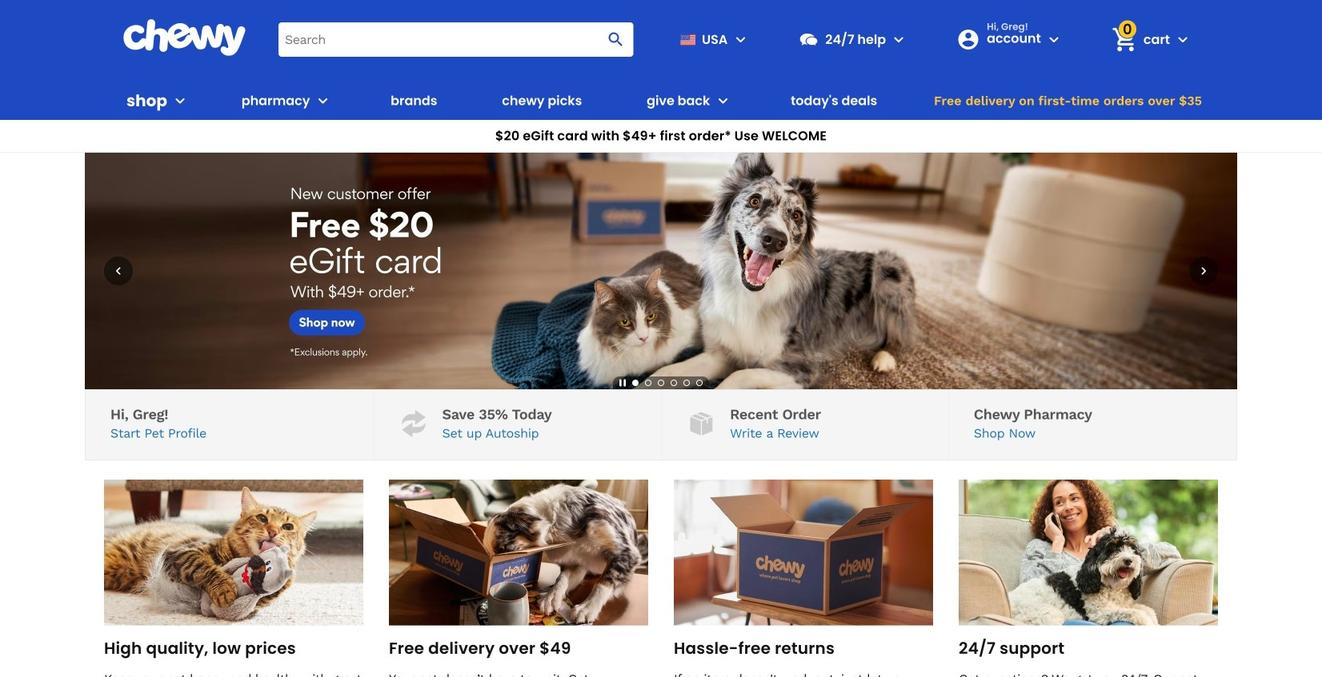 Task type: locate. For each thing, give the bounding box(es) containing it.
Product search field
[[278, 22, 633, 57]]

cart menu image
[[1173, 30, 1192, 49]]

0 horizontal spatial / image
[[398, 408, 429, 440]]

0 vertical spatial menu image
[[731, 30, 750, 49]]

new customer offer. free $20 egift card with $49+ order* shop now. image
[[85, 153, 1237, 390]]

/ image
[[398, 408, 429, 440], [686, 408, 717, 440]]

1 horizontal spatial / image
[[686, 408, 717, 440]]

choose slide to display. group
[[629, 377, 706, 390]]

menu image
[[731, 30, 750, 49], [170, 91, 190, 110]]

0 horizontal spatial menu image
[[170, 91, 190, 110]]

account menu image
[[1044, 30, 1063, 49]]

stop automatic slide show image
[[616, 377, 629, 390]]

2 / image from the left
[[686, 408, 717, 440]]

1 horizontal spatial menu image
[[731, 30, 750, 49]]

items image
[[1110, 26, 1138, 54]]

1 vertical spatial menu image
[[170, 91, 190, 110]]

submit search image
[[606, 30, 625, 49]]

menu image up "give back menu" image
[[731, 30, 750, 49]]

menu image down chewy home image at left
[[170, 91, 190, 110]]



Task type: vqa. For each thing, say whether or not it's contained in the screenshot.
/ icon to the right
yes



Task type: describe. For each thing, give the bounding box(es) containing it.
help menu image
[[889, 30, 908, 49]]

Search text field
[[278, 22, 633, 57]]

1 / image from the left
[[398, 408, 429, 440]]

pharmacy menu image
[[313, 91, 332, 110]]

chewy home image
[[122, 19, 246, 56]]

site banner
[[0, 0, 1322, 153]]

give back menu image
[[713, 91, 732, 110]]

chewy support image
[[798, 29, 819, 50]]



